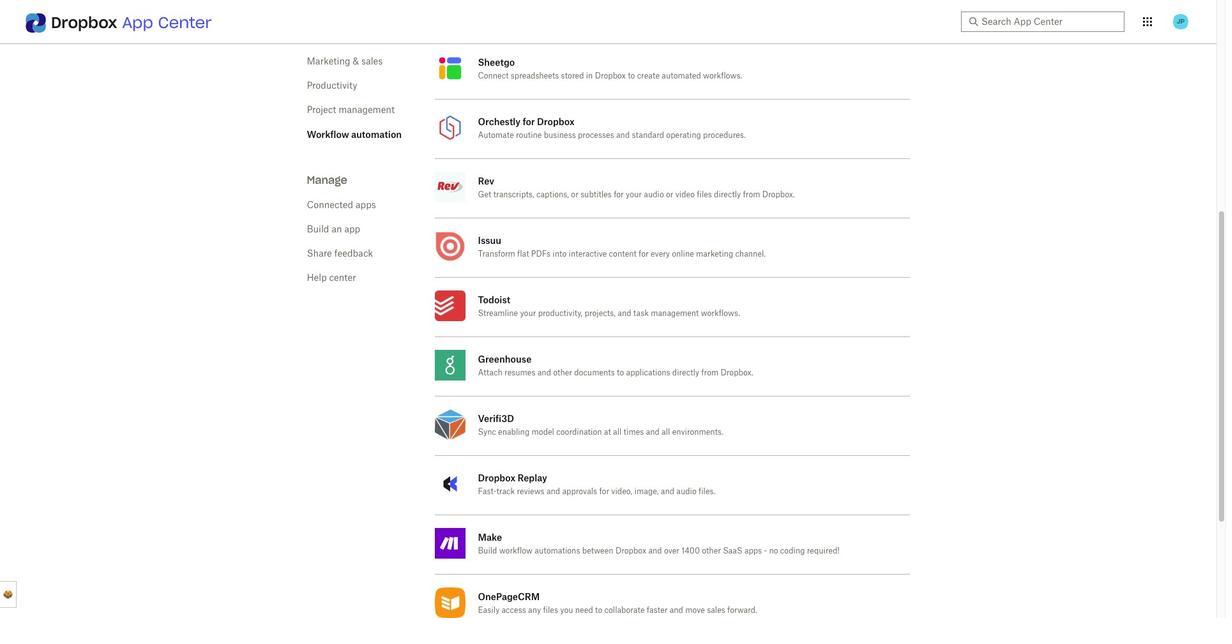 Task type: describe. For each thing, give the bounding box(es) containing it.
times
[[624, 429, 644, 436]]

routine
[[516, 132, 542, 139]]

1 or from the left
[[571, 191, 579, 199]]

and inside greenhouse attach resumes and other documents to applications directly from dropbox.
[[538, 369, 551, 377]]

0 horizontal spatial sales
[[361, 57, 383, 66]]

access
[[502, 607, 526, 614]]

other inside make build workflow automations between dropbox and over 1400 other saas apps - no coding required!
[[702, 547, 721, 555]]

jp
[[1177, 17, 1185, 26]]

connect
[[478, 72, 509, 80]]

for inside rev get transcripts, captions, or subtitles for your audio or video files directly from dropbox.
[[614, 191, 624, 199]]

content
[[609, 250, 637, 258]]

other inside greenhouse attach resumes and other documents to applications directly from dropbox.
[[553, 369, 572, 377]]

verifi3d
[[478, 413, 514, 424]]

connected apps
[[307, 201, 376, 210]]

dropbox left 'app'
[[51, 13, 117, 33]]

from inside greenhouse attach resumes and other documents to applications directly from dropbox.
[[702, 369, 719, 377]]

sales inside onepagecrm easily access any files you need to collaborate faster and move sales forward.
[[707, 607, 725, 614]]

0 horizontal spatial apps
[[356, 201, 376, 210]]

dropbox. inside rev get transcripts, captions, or subtitles for your audio or video files directly from dropbox.
[[762, 191, 795, 199]]

workflow
[[499, 547, 533, 555]]

enabling
[[498, 429, 530, 436]]

sync
[[478, 429, 496, 436]]

required!
[[807, 547, 840, 555]]

dropbox replay fast-track reviews and approvals for video, image, and audio files.
[[478, 473, 716, 496]]

workflows. inside sheetgo connect spreadsheets stored in dropbox to create automated workflows.
[[703, 72, 742, 80]]

automate
[[478, 132, 514, 139]]

build an app
[[307, 225, 360, 234]]

1 all from the left
[[613, 429, 622, 436]]

make
[[478, 532, 502, 543]]

-
[[764, 547, 767, 555]]

audio inside rev get transcripts, captions, or subtitles for your audio or video files directly from dropbox.
[[644, 191, 664, 199]]

center
[[329, 274, 356, 283]]

project management
[[307, 106, 395, 115]]

sheetgo connect spreadsheets stored in dropbox to create automated workflows.
[[478, 57, 742, 80]]

marketing & sales
[[307, 57, 383, 66]]

dropbox. inside greenhouse attach resumes and other documents to applications directly from dropbox.
[[721, 369, 753, 377]]

standard
[[632, 132, 664, 139]]

dropbox inside 'dropbox replay fast-track reviews and approvals for video, image, and audio files.'
[[478, 473, 516, 484]]

fast-
[[478, 488, 497, 496]]

make build workflow automations between dropbox and over 1400 other saas apps - no coding required!
[[478, 532, 840, 555]]

to for sheetgo
[[628, 72, 635, 80]]

share feedback
[[307, 250, 373, 259]]

video,
[[611, 488, 633, 496]]

marketing
[[696, 250, 733, 258]]

directly inside rev get transcripts, captions, or subtitles for your audio or video files directly from dropbox.
[[714, 191, 741, 199]]

business
[[544, 132, 576, 139]]

build inside make build workflow automations between dropbox and over 1400 other saas apps - no coding required!
[[478, 547, 497, 555]]

dropbox inside make build workflow automations between dropbox and over 1400 other saas apps - no coding required!
[[616, 547, 646, 555]]

reviews
[[517, 488, 545, 496]]

resumes
[[505, 369, 536, 377]]

help
[[307, 274, 327, 283]]

automated
[[662, 72, 701, 80]]

center
[[158, 13, 212, 33]]

track
[[497, 488, 515, 496]]

productivity,
[[538, 310, 583, 317]]

2 or from the left
[[666, 191, 674, 199]]

help center link
[[307, 274, 356, 283]]

for inside issuu transform flat pdfs into interactive content for every online marketing channel.
[[639, 250, 649, 258]]

help center
[[307, 274, 356, 283]]

and inside onepagecrm easily access any files you need to collaborate faster and move sales forward.
[[670, 607, 683, 614]]

workflow automation
[[307, 129, 402, 140]]

app
[[122, 13, 153, 33]]

applications
[[626, 369, 670, 377]]

processes
[[578, 132, 614, 139]]

1400
[[682, 547, 700, 555]]

share feedback link
[[307, 250, 373, 259]]

build an app link
[[307, 225, 360, 234]]

rev
[[478, 176, 494, 187]]

jp button
[[1171, 11, 1191, 32]]

todoist
[[478, 294, 510, 305]]

procedures.
[[703, 132, 746, 139]]

create
[[637, 72, 660, 80]]

greenhouse
[[478, 354, 532, 365]]

automations
[[535, 547, 580, 555]]

&
[[353, 57, 359, 66]]

need
[[575, 607, 593, 614]]

between
[[582, 547, 614, 555]]

operating
[[666, 132, 701, 139]]

workflow
[[307, 129, 349, 140]]

image,
[[635, 488, 659, 496]]

marketing
[[307, 57, 350, 66]]

files inside onepagecrm easily access any files you need to collaborate faster and move sales forward.
[[543, 607, 558, 614]]

saas
[[723, 547, 743, 555]]

over
[[664, 547, 680, 555]]

captions,
[[536, 191, 569, 199]]

spreadsheets
[[511, 72, 559, 80]]

management inside the todoist streamline your productivity, projects, and task management workflows.
[[651, 310, 699, 317]]

attach
[[478, 369, 503, 377]]



Task type: locate. For each thing, give the bounding box(es) containing it.
for inside orchestly for dropbox automate routine business processes and standard operating procedures.
[[523, 116, 535, 127]]

rev get transcripts, captions, or subtitles for your audio or video files directly from dropbox.
[[478, 176, 795, 199]]

all left environments.
[[662, 429, 670, 436]]

1 vertical spatial audio
[[677, 488, 697, 496]]

to right documents on the bottom of page
[[617, 369, 624, 377]]

dropbox up business
[[537, 116, 575, 127]]

2 horizontal spatial to
[[628, 72, 635, 80]]

1 horizontal spatial dropbox.
[[762, 191, 795, 199]]

0 vertical spatial workflows.
[[703, 72, 742, 80]]

from up environments.
[[702, 369, 719, 377]]

dropbox inside sheetgo connect spreadsheets stored in dropbox to create automated workflows.
[[595, 72, 626, 80]]

sales right &
[[361, 57, 383, 66]]

1 vertical spatial to
[[617, 369, 624, 377]]

1 vertical spatial apps
[[745, 547, 762, 555]]

1 horizontal spatial your
[[626, 191, 642, 199]]

your inside rev get transcripts, captions, or subtitles for your audio or video files directly from dropbox.
[[626, 191, 642, 199]]

1 vertical spatial files
[[543, 607, 558, 614]]

productivity
[[307, 82, 357, 91]]

automation
[[351, 129, 402, 140]]

issuu
[[478, 235, 501, 246]]

for left "video,"
[[599, 488, 609, 496]]

video
[[676, 191, 695, 199]]

orchestly
[[478, 116, 521, 127]]

and inside orchestly for dropbox automate routine business processes and standard operating procedures.
[[616, 132, 630, 139]]

and left move
[[670, 607, 683, 614]]

sales
[[361, 57, 383, 66], [707, 607, 725, 614]]

onepagecrm
[[478, 591, 540, 602]]

dropbox up track at the bottom left
[[478, 473, 516, 484]]

stored
[[561, 72, 584, 80]]

0 vertical spatial management
[[339, 106, 395, 115]]

0 horizontal spatial files
[[543, 607, 558, 614]]

1 vertical spatial other
[[702, 547, 721, 555]]

dropbox app center
[[51, 13, 212, 33]]

from
[[743, 191, 760, 199], [702, 369, 719, 377]]

marketing & sales link
[[307, 57, 383, 66]]

your right subtitles
[[626, 191, 642, 199]]

all right "at"
[[613, 429, 622, 436]]

0 horizontal spatial directly
[[672, 369, 699, 377]]

1 vertical spatial directly
[[672, 369, 699, 377]]

0 horizontal spatial dropbox.
[[721, 369, 753, 377]]

apps
[[356, 201, 376, 210], [745, 547, 762, 555]]

and left task
[[618, 310, 631, 317]]

replay
[[518, 473, 547, 484]]

flat
[[517, 250, 529, 258]]

audio left files.
[[677, 488, 697, 496]]

1 vertical spatial management
[[651, 310, 699, 317]]

0 horizontal spatial other
[[553, 369, 572, 377]]

todoist streamline your productivity, projects, and task management workflows.
[[478, 294, 740, 317]]

directly right video
[[714, 191, 741, 199]]

2 all from the left
[[662, 429, 670, 436]]

build
[[307, 225, 329, 234], [478, 547, 497, 555]]

and right times
[[646, 429, 660, 436]]

or left video
[[666, 191, 674, 199]]

pdfs
[[531, 250, 551, 258]]

approvals
[[562, 488, 597, 496]]

files right the any
[[543, 607, 558, 614]]

apps inside make build workflow automations between dropbox and over 1400 other saas apps - no coding required!
[[745, 547, 762, 555]]

dropbox
[[51, 13, 117, 33], [595, 72, 626, 80], [537, 116, 575, 127], [478, 473, 516, 484], [616, 547, 646, 555]]

or
[[571, 191, 579, 199], [666, 191, 674, 199]]

1 vertical spatial dropbox.
[[721, 369, 753, 377]]

move
[[685, 607, 705, 614]]

for
[[523, 116, 535, 127], [614, 191, 624, 199], [639, 250, 649, 258], [599, 488, 609, 496]]

0 horizontal spatial or
[[571, 191, 579, 199]]

other right 1400
[[702, 547, 721, 555]]

0 vertical spatial apps
[[356, 201, 376, 210]]

0 vertical spatial directly
[[714, 191, 741, 199]]

forward.
[[728, 607, 757, 614]]

workflows.
[[703, 72, 742, 80], [701, 310, 740, 317]]

documents
[[574, 369, 615, 377]]

0 horizontal spatial all
[[613, 429, 622, 436]]

files right video
[[697, 191, 712, 199]]

for inside 'dropbox replay fast-track reviews and approvals for video, image, and audio files.'
[[599, 488, 609, 496]]

workflows. down the marketing on the right
[[701, 310, 740, 317]]

projects,
[[585, 310, 616, 317]]

dropbox right between
[[616, 547, 646, 555]]

0 vertical spatial audio
[[644, 191, 664, 199]]

interactive
[[569, 250, 607, 258]]

your
[[626, 191, 642, 199], [520, 310, 536, 317]]

streamline
[[478, 310, 518, 317]]

to right need on the left bottom
[[595, 607, 602, 614]]

verifi3d sync enabling model coordination at all times and all environments.
[[478, 413, 724, 436]]

for up "routine"
[[523, 116, 535, 127]]

apps left -
[[745, 547, 762, 555]]

0 horizontal spatial build
[[307, 225, 329, 234]]

1 vertical spatial build
[[478, 547, 497, 555]]

0 vertical spatial build
[[307, 225, 329, 234]]

0 vertical spatial files
[[697, 191, 712, 199]]

from inside rev get transcripts, captions, or subtitles for your audio or video files directly from dropbox.
[[743, 191, 760, 199]]

manage
[[307, 174, 347, 187]]

to for greenhouse
[[617, 369, 624, 377]]

1 horizontal spatial to
[[617, 369, 624, 377]]

1 horizontal spatial directly
[[714, 191, 741, 199]]

1 horizontal spatial management
[[651, 310, 699, 317]]

or left subtitles
[[571, 191, 579, 199]]

files inside rev get transcripts, captions, or subtitles for your audio or video files directly from dropbox.
[[697, 191, 712, 199]]

and left over
[[649, 547, 662, 555]]

0 horizontal spatial your
[[520, 310, 536, 317]]

subtitles
[[581, 191, 612, 199]]

your inside the todoist streamline your productivity, projects, and task management workflows.
[[520, 310, 536, 317]]

connected
[[307, 201, 353, 210]]

your right streamline
[[520, 310, 536, 317]]

channel.
[[735, 250, 766, 258]]

0 horizontal spatial from
[[702, 369, 719, 377]]

to inside sheetgo connect spreadsheets stored in dropbox to create automated workflows.
[[628, 72, 635, 80]]

dropbox inside orchestly for dropbox automate routine business processes and standard operating procedures.
[[537, 116, 575, 127]]

1 vertical spatial sales
[[707, 607, 725, 614]]

to left "create"
[[628, 72, 635, 80]]

and right resumes
[[538, 369, 551, 377]]

audio
[[644, 191, 664, 199], [677, 488, 697, 496]]

0 vertical spatial your
[[626, 191, 642, 199]]

for right subtitles
[[614, 191, 624, 199]]

and left 'standard'
[[616, 132, 630, 139]]

1 vertical spatial from
[[702, 369, 719, 377]]

workflows. inside the todoist streamline your productivity, projects, and task management workflows.
[[701, 310, 740, 317]]

files
[[697, 191, 712, 199], [543, 607, 558, 614]]

every
[[651, 250, 670, 258]]

online
[[672, 250, 694, 258]]

to inside onepagecrm easily access any files you need to collaborate faster and move sales forward.
[[595, 607, 602, 614]]

greenhouse attach resumes and other documents to applications directly from dropbox.
[[478, 354, 753, 377]]

faster
[[647, 607, 668, 614]]

environments.
[[672, 429, 724, 436]]

audio inside 'dropbox replay fast-track reviews and approvals for video, image, and audio files.'
[[677, 488, 697, 496]]

1 horizontal spatial other
[[702, 547, 721, 555]]

build down make
[[478, 547, 497, 555]]

and inside verifi3d sync enabling model coordination at all times and all environments.
[[646, 429, 660, 436]]

workflow automation link
[[307, 129, 402, 140]]

management right task
[[651, 310, 699, 317]]

coding
[[780, 547, 805, 555]]

audio left video
[[644, 191, 664, 199]]

and right 'image,'
[[661, 488, 675, 496]]

1 horizontal spatial sales
[[707, 607, 725, 614]]

1 vertical spatial your
[[520, 310, 536, 317]]

transform
[[478, 250, 515, 258]]

directly inside greenhouse attach resumes and other documents to applications directly from dropbox.
[[672, 369, 699, 377]]

app
[[344, 225, 360, 234]]

1 horizontal spatial from
[[743, 191, 760, 199]]

dropbox right in
[[595, 72, 626, 80]]

project management link
[[307, 106, 395, 115]]

0 horizontal spatial management
[[339, 106, 395, 115]]

no
[[769, 547, 778, 555]]

0 vertical spatial other
[[553, 369, 572, 377]]

1 horizontal spatial files
[[697, 191, 712, 199]]

and inside the todoist streamline your productivity, projects, and task management workflows.
[[618, 310, 631, 317]]

0 vertical spatial from
[[743, 191, 760, 199]]

apps up app
[[356, 201, 376, 210]]

1 horizontal spatial build
[[478, 547, 497, 555]]

in
[[586, 72, 593, 80]]

collaborate
[[605, 607, 645, 614]]

get
[[478, 191, 491, 199]]

0 horizontal spatial to
[[595, 607, 602, 614]]

0 horizontal spatial audio
[[644, 191, 664, 199]]

1 horizontal spatial audio
[[677, 488, 697, 496]]

from up the channel.
[[743, 191, 760, 199]]

1 horizontal spatial or
[[666, 191, 674, 199]]

for left every in the top right of the page
[[639, 250, 649, 258]]

directly
[[714, 191, 741, 199], [672, 369, 699, 377]]

other
[[553, 369, 572, 377], [702, 547, 721, 555]]

and inside make build workflow automations between dropbox and over 1400 other saas apps - no coding required!
[[649, 547, 662, 555]]

workflows. right automated on the top of the page
[[703, 72, 742, 80]]

files.
[[699, 488, 716, 496]]

0 vertical spatial sales
[[361, 57, 383, 66]]

management up automation
[[339, 106, 395, 115]]

directly right applications
[[672, 369, 699, 377]]

sheetgo
[[478, 57, 515, 68]]

task
[[633, 310, 649, 317]]

0 vertical spatial to
[[628, 72, 635, 80]]

orchestly for dropbox automate routine business processes and standard operating procedures.
[[478, 116, 746, 139]]

1 horizontal spatial all
[[662, 429, 670, 436]]

model
[[532, 429, 554, 436]]

build left an
[[307, 225, 329, 234]]

1 horizontal spatial apps
[[745, 547, 762, 555]]

at
[[604, 429, 611, 436]]

issuu transform flat pdfs into interactive content for every online marketing channel.
[[478, 235, 766, 258]]

0 vertical spatial dropbox.
[[762, 191, 795, 199]]

you
[[560, 607, 573, 614]]

1 vertical spatial workflows.
[[701, 310, 740, 317]]

connected apps link
[[307, 201, 376, 210]]

transcripts,
[[493, 191, 534, 199]]

2 vertical spatial to
[[595, 607, 602, 614]]

onepagecrm easily access any files you need to collaborate faster and move sales forward.
[[478, 591, 757, 614]]

and right the reviews
[[547, 488, 560, 496]]

Search App Center text field
[[982, 15, 1117, 29]]

sales right move
[[707, 607, 725, 614]]

other left documents on the bottom of page
[[553, 369, 572, 377]]

project
[[307, 106, 336, 115]]

to inside greenhouse attach resumes and other documents to applications directly from dropbox.
[[617, 369, 624, 377]]



Task type: vqa. For each thing, say whether or not it's contained in the screenshot.
Request signature at the top of the page
no



